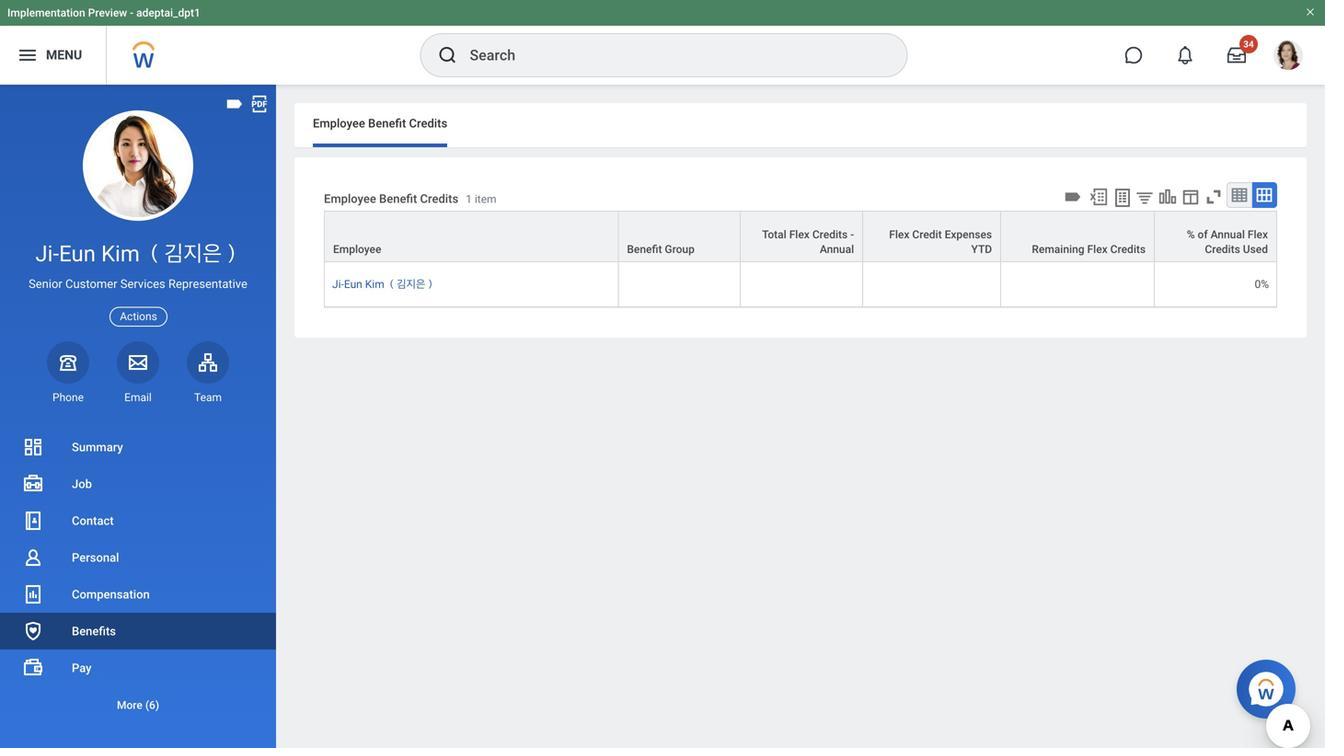 Task type: locate. For each thing, give the bounding box(es) containing it.
0 horizontal spatial -
[[130, 6, 134, 19]]

remaining flex credits button
[[1002, 212, 1154, 262]]

0 vertical spatial eun
[[59, 241, 96, 267]]

expenses
[[945, 228, 992, 241]]

flex
[[790, 228, 810, 241], [890, 228, 910, 241], [1248, 228, 1269, 241], [1088, 243, 1108, 256]]

credits down 'export to worksheets' image on the top of page
[[1111, 243, 1146, 256]]

benefit inside popup button
[[627, 243, 662, 256]]

credits down the of at the top right of page
[[1205, 243, 1241, 256]]

more (6)
[[117, 699, 159, 712]]

flex credit expenses ytd button
[[864, 212, 1001, 262]]

total flex credits - annual button
[[741, 212, 863, 262]]

annual inside % of annual flex credits used
[[1211, 228, 1245, 241]]

(6)
[[145, 699, 159, 712]]

table image
[[1231, 186, 1249, 204]]

1 vertical spatial annual
[[820, 243, 854, 256]]

1 horizontal spatial eun
[[344, 278, 363, 291]]

row containing total flex credits - annual
[[324, 211, 1278, 262]]

- inside total flex credits - annual
[[851, 228, 854, 241]]

remaining
[[1032, 243, 1085, 256]]

0 vertical spatial tag image
[[225, 94, 245, 114]]

list containing summary
[[0, 429, 276, 724]]

view team image
[[197, 351, 219, 374]]

0 vertical spatial -
[[130, 6, 134, 19]]

（김지은） down the employee popup button
[[387, 278, 435, 291]]

cell down remaining flex credits
[[1002, 262, 1155, 308]]

1 vertical spatial employee
[[324, 192, 376, 206]]

phone image
[[55, 351, 81, 374]]

contact image
[[22, 510, 44, 532]]

tag image inside the navigation pane region
[[225, 94, 245, 114]]

1 horizontal spatial tag image
[[1063, 187, 1084, 207]]

tag image left export to excel image
[[1063, 187, 1084, 207]]

flex inside total flex credits - annual
[[790, 228, 810, 241]]

（김지은）
[[145, 241, 241, 267], [387, 278, 435, 291]]

ji-eun kim （김지은） down the employee benefit credits 1 item
[[332, 278, 435, 291]]

credits right total
[[813, 228, 848, 241]]

1 horizontal spatial -
[[851, 228, 854, 241]]

0 vertical spatial （김지은）
[[145, 241, 241, 267]]

0 vertical spatial ji-
[[35, 241, 59, 267]]

employee benefit credits 1 item
[[324, 192, 497, 206]]

1 vertical spatial -
[[851, 228, 854, 241]]

flex left credit on the top right
[[890, 228, 910, 241]]

compensation image
[[22, 584, 44, 606]]

adeptai_dpt1
[[136, 6, 201, 19]]

34 button
[[1217, 35, 1258, 75]]

flex right total
[[790, 228, 810, 241]]

ji-
[[35, 241, 59, 267], [332, 278, 344, 291]]

flex inside % of annual flex credits used
[[1248, 228, 1269, 241]]

pay image
[[22, 657, 44, 679]]

kim inside the navigation pane region
[[101, 241, 140, 267]]

email
[[124, 391, 152, 404]]

employee
[[313, 116, 365, 130], [324, 192, 376, 206], [333, 243, 382, 256]]

- right preview
[[130, 6, 134, 19]]

1 vertical spatial ji-
[[332, 278, 344, 291]]

（김지은） up representative
[[145, 241, 241, 267]]

-
[[130, 6, 134, 19], [851, 228, 854, 241]]

tag image left view printable version (pdf) icon
[[225, 94, 245, 114]]

row
[[324, 211, 1278, 262], [324, 262, 1278, 308]]

1 horizontal spatial kim
[[365, 278, 385, 291]]

search image
[[437, 44, 459, 66]]

benefit
[[368, 116, 406, 130], [379, 192, 417, 206], [627, 243, 662, 256]]

ji-eun kim （김지은）
[[35, 241, 241, 267], [332, 278, 435, 291]]

list
[[0, 429, 276, 724]]

item
[[475, 193, 497, 206]]

1 row from the top
[[324, 211, 1278, 262]]

employee for employee
[[333, 243, 382, 256]]

contact link
[[0, 503, 276, 539]]

0 horizontal spatial ji-
[[35, 241, 59, 267]]

mail image
[[127, 351, 149, 374]]

summary image
[[22, 436, 44, 458]]

1 vertical spatial ji-eun kim （김지은）
[[332, 278, 435, 291]]

implementation
[[7, 6, 85, 19]]

close environment banner image
[[1305, 6, 1316, 17]]

credits inside total flex credits - annual
[[813, 228, 848, 241]]

benefit group
[[627, 243, 695, 256]]

flex credit expenses ytd
[[890, 228, 992, 256]]

0 vertical spatial ji-eun kim （김지은）
[[35, 241, 241, 267]]

0 horizontal spatial eun
[[59, 241, 96, 267]]

1 vertical spatial eun
[[344, 278, 363, 291]]

1 vertical spatial benefit
[[379, 192, 417, 206]]

ji- inside the navigation pane region
[[35, 241, 59, 267]]

view worker - expand/collapse chart image
[[1158, 187, 1178, 207]]

credits
[[409, 116, 448, 130], [420, 192, 459, 206], [813, 228, 848, 241], [1111, 243, 1146, 256], [1205, 243, 1241, 256]]

more (6) button
[[0, 687, 276, 724]]

0%
[[1255, 278, 1269, 291]]

benefits
[[72, 625, 116, 638]]

phone ji-eun kim （김지은） element
[[47, 390, 89, 405]]

0 horizontal spatial ji-eun kim （김지은）
[[35, 241, 241, 267]]

kim
[[101, 241, 140, 267], [365, 278, 385, 291]]

3 cell from the left
[[864, 262, 1002, 308]]

personal link
[[0, 539, 276, 576]]

team ji-eun kim （김지은） element
[[187, 390, 229, 405]]

employee benefit credits
[[313, 116, 448, 130]]

employee inside popup button
[[333, 243, 382, 256]]

flex up used
[[1248, 228, 1269, 241]]

0 vertical spatial benefit
[[368, 116, 406, 130]]

benefit left 1
[[379, 192, 417, 206]]

2 vertical spatial employee
[[333, 243, 382, 256]]

team
[[194, 391, 222, 404]]

export to worksheets image
[[1112, 187, 1134, 209]]

credits for remaining flex credits
[[1111, 243, 1146, 256]]

0 vertical spatial employee
[[313, 116, 365, 130]]

view printable version (pdf) image
[[249, 94, 270, 114]]

1 cell from the left
[[619, 262, 741, 308]]

email ji-eun kim （김지은） element
[[117, 390, 159, 405]]

services
[[120, 277, 165, 291]]

job image
[[22, 473, 44, 495]]

eun
[[59, 241, 96, 267], [344, 278, 363, 291]]

benefit left group at the right
[[627, 243, 662, 256]]

ji-eun kim （김지은） up "senior customer services representative"
[[35, 241, 241, 267]]

annual
[[1211, 228, 1245, 241], [820, 243, 854, 256]]

employee for employee benefit credits
[[313, 116, 365, 130]]

- left credit on the top right
[[851, 228, 854, 241]]

toolbar
[[1061, 182, 1278, 211]]

1 horizontal spatial ji-
[[332, 278, 344, 291]]

cell
[[619, 262, 741, 308], [741, 262, 864, 308], [864, 262, 1002, 308], [1002, 262, 1155, 308]]

ji-eun kim （김지은） inside the navigation pane region
[[35, 241, 241, 267]]

senior
[[29, 277, 62, 291]]

expand table image
[[1256, 186, 1274, 204]]

tag image
[[225, 94, 245, 114], [1063, 187, 1084, 207]]

1
[[466, 193, 472, 206]]

inbox large image
[[1228, 46, 1246, 64]]

benefit up the employee benefit credits 1 item
[[368, 116, 406, 130]]

1 vertical spatial tag image
[[1063, 187, 1084, 207]]

click to view/edit grid preferences image
[[1181, 187, 1201, 207]]

cell down flex credit expenses ytd
[[864, 262, 1002, 308]]

1 vertical spatial （김지은）
[[387, 278, 435, 291]]

1 horizontal spatial annual
[[1211, 228, 1245, 241]]

0 vertical spatial annual
[[1211, 228, 1245, 241]]

menu banner
[[0, 0, 1326, 85]]

job link
[[0, 466, 276, 503]]

justify image
[[17, 44, 39, 66]]

cell down group at the right
[[619, 262, 741, 308]]

0 vertical spatial kim
[[101, 241, 140, 267]]

0 horizontal spatial kim
[[101, 241, 140, 267]]

cell down total flex credits - annual
[[741, 262, 864, 308]]

benefit group button
[[619, 212, 740, 262]]

ji- inside row
[[332, 278, 344, 291]]

contact
[[72, 514, 114, 528]]

export to excel image
[[1089, 187, 1109, 207]]

actions button
[[110, 307, 167, 327]]

credits down search image
[[409, 116, 448, 130]]

2 row from the top
[[324, 262, 1278, 308]]

0 horizontal spatial （김지은）
[[145, 241, 241, 267]]

ji-eun kim （김지은） link
[[332, 274, 435, 291]]

0 horizontal spatial annual
[[820, 243, 854, 256]]

employee for employee benefit credits 1 item
[[324, 192, 376, 206]]

menu button
[[0, 26, 106, 85]]

0 horizontal spatial tag image
[[225, 94, 245, 114]]

credits left 1
[[420, 192, 459, 206]]

（김지은） inside the navigation pane region
[[145, 241, 241, 267]]

compensation
[[72, 588, 150, 602]]

2 vertical spatial benefit
[[627, 243, 662, 256]]

compensation link
[[0, 576, 276, 613]]



Task type: vqa. For each thing, say whether or not it's contained in the screenshot.
top "Domain"
no



Task type: describe. For each thing, give the bounding box(es) containing it.
benefits link
[[0, 613, 276, 650]]

total flex credits - annual
[[762, 228, 854, 256]]

benefit for employee benefit credits
[[368, 116, 406, 130]]

benefits image
[[22, 620, 44, 643]]

personal image
[[22, 547, 44, 569]]

Search Workday  search field
[[470, 35, 869, 75]]

flex inside flex credit expenses ytd
[[890, 228, 910, 241]]

row containing ji-eun kim （김지은）
[[324, 262, 1278, 308]]

summary
[[72, 440, 123, 454]]

notifications large image
[[1177, 46, 1195, 64]]

fullscreen image
[[1204, 187, 1224, 207]]

actions
[[120, 310, 157, 323]]

representative
[[168, 277, 248, 291]]

- inside menu banner
[[130, 6, 134, 19]]

preview
[[88, 6, 127, 19]]

1 horizontal spatial （김지은）
[[387, 278, 435, 291]]

senior customer services representative
[[29, 277, 248, 291]]

employee button
[[325, 212, 618, 262]]

used
[[1243, 243, 1269, 256]]

profile logan mcneil image
[[1274, 41, 1304, 74]]

credits inside % of annual flex credits used
[[1205, 243, 1241, 256]]

1 horizontal spatial ji-eun kim （김지은）
[[332, 278, 435, 291]]

pay
[[72, 661, 92, 675]]

select to filter grid data image
[[1135, 188, 1155, 207]]

%
[[1187, 228, 1195, 241]]

more
[[117, 699, 143, 712]]

phone
[[52, 391, 84, 404]]

team link
[[187, 341, 229, 405]]

of
[[1198, 228, 1208, 241]]

credits for total flex credits - annual
[[813, 228, 848, 241]]

tag image for view printable version (pdf) icon
[[225, 94, 245, 114]]

total
[[762, 228, 787, 241]]

group
[[665, 243, 695, 256]]

job
[[72, 477, 92, 491]]

more (6) button
[[0, 695, 276, 717]]

eun inside the navigation pane region
[[59, 241, 96, 267]]

2 cell from the left
[[741, 262, 864, 308]]

4 cell from the left
[[1002, 262, 1155, 308]]

annual inside total flex credits - annual
[[820, 243, 854, 256]]

34
[[1244, 39, 1255, 50]]

implementation preview -   adeptai_dpt1
[[7, 6, 201, 19]]

credits for employee benefit credits
[[409, 116, 448, 130]]

summary link
[[0, 429, 276, 466]]

flex right remaining
[[1088, 243, 1108, 256]]

navigation pane region
[[0, 85, 276, 748]]

benefit for employee benefit credits 1 item
[[379, 192, 417, 206]]

pay link
[[0, 650, 276, 687]]

email button
[[117, 341, 159, 405]]

customer
[[65, 277, 117, 291]]

menu
[[46, 48, 82, 63]]

% of annual flex credits used
[[1187, 228, 1269, 256]]

% of annual flex credits used button
[[1155, 212, 1277, 262]]

eun inside row
[[344, 278, 363, 291]]

personal
[[72, 551, 119, 565]]

1 vertical spatial kim
[[365, 278, 385, 291]]

phone button
[[47, 341, 89, 405]]

remaining flex credits
[[1032, 243, 1146, 256]]

credit
[[913, 228, 942, 241]]

credits for employee benefit credits 1 item
[[420, 192, 459, 206]]

ytd
[[972, 243, 992, 256]]

tag image for export to excel image
[[1063, 187, 1084, 207]]



